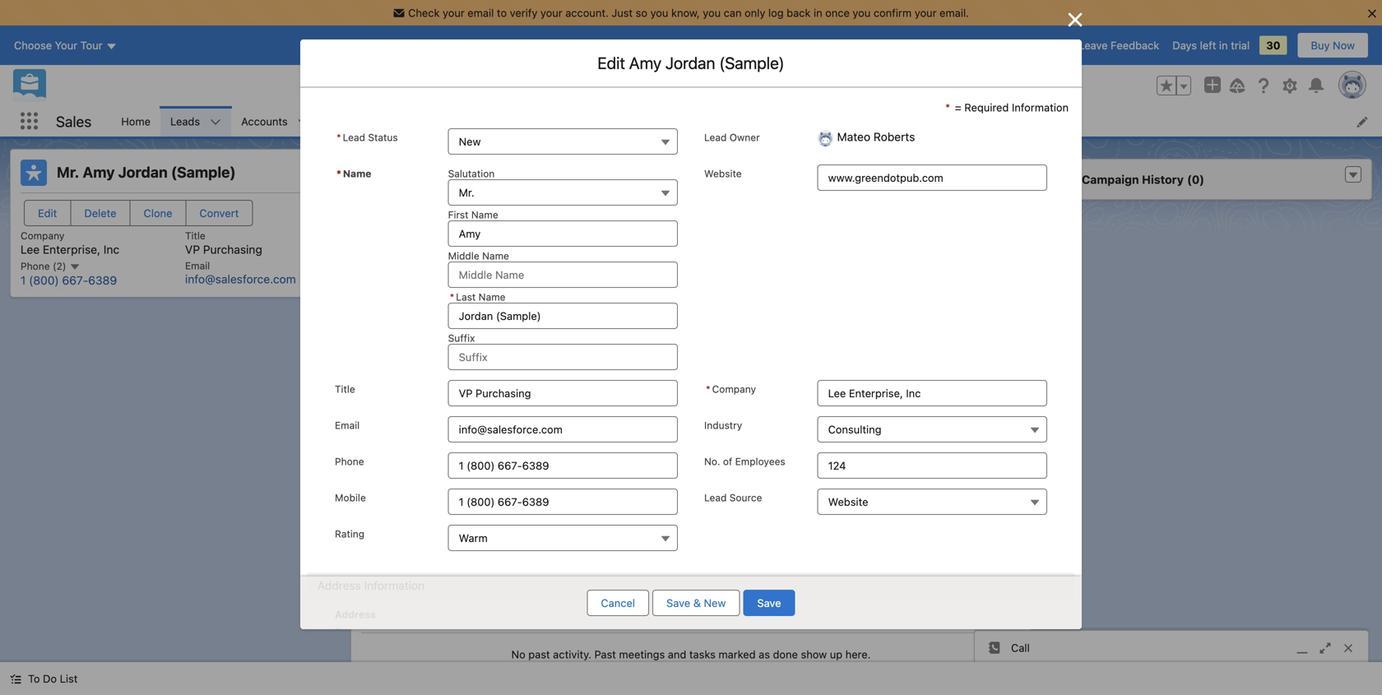 Task type: describe. For each thing, give the bounding box(es) containing it.
Website text field
[[817, 165, 1047, 191]]

1 your from the left
[[443, 7, 465, 19]]

inc inside company lee enterprise, inc
[[104, 243, 119, 256]]

lead owner
[[704, 132, 760, 143]]

lee enterprise, inc
[[407, 260, 506, 273]]

warm
[[459, 532, 488, 544]]

no
[[511, 648, 526, 660]]

campaign
[[1082, 173, 1139, 186]]

tasks
[[689, 648, 716, 660]]

forecasts link
[[600, 106, 669, 137]]

trial
[[1231, 39, 1250, 51]]

consulting inside industry consulting
[[828, 423, 882, 436]]

1 horizontal spatial call
[[1011, 642, 1030, 654]]

purchasing
[[203, 243, 262, 256]]

check
[[408, 7, 440, 19]]

suffix
[[448, 332, 475, 344]]

of
[[723, 456, 732, 467]]

cancel
[[601, 597, 635, 609]]

website inside 'lead source website'
[[828, 496, 868, 508]]

new event
[[668, 468, 721, 480]]

demo platform widgets (sample)
[[429, 585, 606, 598]]

leads link
[[160, 106, 210, 137]]

employees
[[735, 456, 785, 467]]

can
[[724, 7, 742, 19]]

confirm
[[874, 7, 912, 19]]

1 horizontal spatial lee
[[407, 260, 427, 273]]

activities
[[886, 495, 931, 507]]

leave feedback link
[[1079, 39, 1159, 51]]

2 you from the left
[[703, 7, 721, 19]]

email
[[468, 7, 494, 19]]

Mobile text field
[[448, 489, 678, 515]]

new event button
[[627, 461, 735, 487]]

1 (800) 667-6389
[[21, 274, 117, 287]]

0 vertical spatial mr.
[[57, 163, 79, 181]]

left
[[1200, 39, 1216, 51]]

new inside * lead status new
[[459, 135, 481, 148]]

a
[[426, 468, 432, 480]]

edit for edit "button"
[[38, 207, 57, 219]]

task image
[[378, 585, 397, 605]]

Title text field
[[448, 380, 678, 406]]

Last Name text field
[[448, 303, 678, 329]]

home
[[121, 115, 151, 128]]

filters:
[[786, 495, 820, 507]]

1 all from the left
[[823, 495, 835, 507]]

show
[[801, 648, 827, 660]]

No. of Employees text field
[[817, 452, 1047, 479]]

name for middle name
[[482, 250, 509, 262]]

1 • from the left
[[863, 495, 868, 507]]

search... button
[[501, 72, 830, 99]]

calendar link
[[514, 106, 579, 137]]

1 horizontal spatial company
[[712, 383, 756, 395]]

log a call
[[405, 468, 454, 480]]

2 your from the left
[[540, 7, 562, 19]]

jordan for edit
[[665, 53, 715, 72]]

first
[[448, 209, 469, 220]]

(0)
[[1187, 173, 1204, 186]]

lead image
[[21, 160, 47, 186]]

no. of employees
[[704, 456, 785, 467]]

2 all from the left
[[871, 495, 883, 507]]

name right last
[[479, 291, 506, 303]]

address information
[[318, 579, 425, 592]]

and
[[668, 648, 686, 660]]

opportunities
[[415, 115, 483, 128]]

1 vertical spatial information
[[364, 579, 425, 592]]

* for * lead status new
[[336, 132, 341, 143]]

info@salesforce.com link
[[185, 272, 296, 286]]

Email text field
[[448, 416, 678, 443]]

Salutation button
[[448, 179, 678, 206]]

salutation mr.
[[448, 168, 495, 199]]

title for title
[[335, 383, 355, 395]]

log
[[405, 468, 423, 480]]

new for new task
[[537, 468, 559, 480]]

3 you from the left
[[853, 7, 871, 19]]

feedback
[[1111, 39, 1159, 51]]

leads
[[170, 115, 200, 128]]

leave
[[1079, 39, 1108, 51]]

opportunities list item
[[405, 106, 514, 137]]

enterprise, inside company lee enterprise, inc
[[43, 243, 100, 256]]

last
[[456, 291, 476, 303]]

1
[[21, 274, 26, 287]]

(sample) for mr. amy jordan (sample)
[[171, 163, 236, 181]]

industry
[[704, 420, 742, 431]]

2 vertical spatial edit
[[658, 230, 678, 241]]

save & new
[[666, 597, 726, 609]]

* for * = required information
[[945, 101, 950, 114]]

lee inside company lee enterprise, inc
[[21, 243, 40, 256]]

delete button
[[70, 200, 130, 226]]

new for new event
[[668, 468, 690, 480]]

new for new
[[438, 203, 462, 215]]

event
[[693, 468, 721, 480]]

clone button
[[130, 200, 186, 226]]

once
[[825, 7, 850, 19]]

back
[[787, 7, 811, 19]]

convert button
[[185, 200, 253, 226]]

www.greendotpub.com link
[[407, 290, 531, 304]]

amy for mr.
[[83, 163, 115, 181]]

25
[[980, 589, 993, 600]]

3 all from the left
[[942, 495, 954, 507]]

leave feedback
[[1079, 39, 1159, 51]]

address for street
[[335, 609, 376, 620]]

1 horizontal spatial enterprise,
[[430, 260, 487, 273]]

campaign history (0)
[[1082, 173, 1204, 186]]

www.greendotpub.com
[[407, 290, 531, 304]]

Phone text field
[[448, 452, 678, 479]]

(800)
[[29, 274, 59, 287]]

log
[[768, 7, 784, 19]]

jordan for mr.
[[118, 163, 168, 181]]

Suffix text field
[[448, 344, 678, 370]]

* company
[[706, 383, 756, 395]]

no past activity. past meetings and tasks marked as done show up here.
[[511, 648, 871, 660]]

edit link
[[658, 229, 678, 242]]

cancel button
[[587, 590, 649, 616]]

list
[[60, 673, 78, 685]]



Task type: vqa. For each thing, say whether or not it's contained in the screenshot.
Save inside button
yes



Task type: locate. For each thing, give the bounding box(es) containing it.
to
[[28, 673, 40, 685]]

name down status
[[343, 168, 371, 179]]

edit button
[[24, 200, 71, 226]]

status
[[368, 132, 398, 143]]

0 horizontal spatial •
[[863, 495, 868, 507]]

(sample) for edit amy jordan (sample)
[[719, 53, 785, 72]]

rating
[[335, 528, 365, 540]]

1 vertical spatial edit
[[38, 207, 57, 219]]

demo platform widgets (sample) link
[[429, 585, 606, 598]]

company up industry
[[712, 383, 756, 395]]

2 vertical spatial (sample)
[[558, 585, 606, 598]]

calendar
[[524, 115, 569, 128]]

call inside log a call button
[[435, 468, 454, 480]]

0 vertical spatial inc
[[104, 243, 119, 256]]

mr. right lead icon
[[57, 163, 79, 181]]

0 horizontal spatial call
[[435, 468, 454, 480]]

address up "street"
[[335, 609, 376, 620]]

0 vertical spatial text default image
[[1348, 170, 1359, 181]]

0 horizontal spatial title
[[185, 230, 205, 241]]

0 vertical spatial title
[[185, 230, 205, 241]]

0 horizontal spatial in
[[814, 7, 822, 19]]

call
[[435, 468, 454, 480], [1011, 642, 1030, 654]]

* up industry
[[706, 383, 711, 395]]

lead down event
[[704, 492, 727, 504]]

filters: all time • all activities • all types
[[786, 495, 985, 507]]

oct
[[960, 589, 978, 600]]

1 horizontal spatial all
[[871, 495, 883, 507]]

0 horizontal spatial text default image
[[10, 673, 21, 685]]

new task
[[537, 468, 585, 480]]

edit up edit website "icon"
[[658, 230, 678, 241]]

mr. down 'salutation'
[[459, 186, 474, 199]]

1 you from the left
[[650, 7, 668, 19]]

1 horizontal spatial title
[[335, 383, 355, 395]]

website
[[704, 168, 742, 179], [828, 496, 868, 508]]

new left event
[[668, 468, 690, 480]]

mr. inside 'salutation mr.'
[[459, 186, 474, 199]]

your right verify
[[540, 7, 562, 19]]

1 vertical spatial lee
[[407, 260, 427, 273]]

0 horizontal spatial save
[[666, 597, 690, 609]]

website right filters:
[[828, 496, 868, 508]]

0 vertical spatial company
[[21, 230, 64, 241]]

• right time
[[863, 495, 868, 507]]

1 vertical spatial website
[[828, 496, 868, 508]]

address
[[318, 579, 361, 592], [335, 609, 376, 620]]

information
[[1012, 101, 1069, 114], [364, 579, 425, 592]]

you
[[650, 7, 668, 19], [703, 7, 721, 19], [853, 7, 871, 19]]

title inside 'title vp purchasing'
[[185, 230, 205, 241]]

(sample) up convert button
[[171, 163, 236, 181]]

lead for lead source website
[[704, 492, 727, 504]]

0 vertical spatial amy
[[629, 53, 662, 72]]

lead left the owner
[[704, 132, 727, 143]]

inc right middle
[[490, 260, 506, 273]]

1 vertical spatial amy
[[83, 163, 115, 181]]

(sample) for demo platform widgets (sample)
[[558, 585, 606, 598]]

do
[[43, 673, 57, 685]]

1 horizontal spatial email
[[335, 420, 360, 431]]

* down * lead status new
[[336, 168, 341, 179]]

inc up "6389"
[[104, 243, 119, 256]]

2 horizontal spatial (sample)
[[719, 53, 785, 72]]

forecasts
[[610, 115, 659, 128]]

types
[[957, 495, 985, 507]]

0 horizontal spatial (sample)
[[171, 163, 236, 181]]

lee up 1 on the top left of the page
[[21, 243, 40, 256]]

1 vertical spatial enterprise,
[[430, 260, 487, 273]]

0 horizontal spatial mr.
[[57, 163, 79, 181]]

1 horizontal spatial jordan
[[665, 53, 715, 72]]

1 vertical spatial jordan
[[118, 163, 168, 181]]

2 horizontal spatial all
[[942, 495, 954, 507]]

1 horizontal spatial consulting
[[828, 423, 882, 436]]

0 horizontal spatial enterprise,
[[43, 243, 100, 256]]

salutation
[[448, 168, 495, 179]]

new left task
[[537, 468, 559, 480]]

* = required information
[[945, 101, 1069, 114]]

history
[[1142, 173, 1184, 186]]

save for save
[[757, 597, 781, 609]]

0 horizontal spatial your
[[443, 7, 465, 19]]

title for title vp purchasing
[[185, 230, 205, 241]]

* for * last name
[[450, 291, 454, 303]]

• right the activities
[[934, 495, 939, 507]]

1 horizontal spatial your
[[540, 7, 562, 19]]

sales
[[56, 113, 92, 130]]

0 horizontal spatial company
[[21, 230, 64, 241]]

to do list
[[28, 673, 78, 685]]

your left email at the top of the page
[[443, 7, 465, 19]]

0 vertical spatial call
[[435, 468, 454, 480]]

* inside * lead status new
[[336, 132, 341, 143]]

2 • from the left
[[934, 495, 939, 507]]

all left time
[[823, 495, 835, 507]]

0 horizontal spatial you
[[650, 7, 668, 19]]

your left email.
[[915, 7, 937, 19]]

0 horizontal spatial inc
[[104, 243, 119, 256]]

1 horizontal spatial save
[[757, 597, 781, 609]]

save left &
[[666, 597, 690, 609]]

text default image
[[1348, 170, 1359, 181], [10, 673, 21, 685]]

amy up delete button
[[83, 163, 115, 181]]

edit up company lee enterprise, inc
[[38, 207, 57, 219]]

address for information
[[318, 579, 361, 592]]

None text field
[[817, 380, 1047, 406]]

jordan up clone
[[118, 163, 168, 181]]

new down opportunities
[[459, 135, 481, 148]]

0 horizontal spatial lee
[[21, 243, 40, 256]]

lead for lead owner
[[704, 132, 727, 143]]

30
[[1266, 39, 1281, 51]]

inc
[[104, 243, 119, 256], [490, 260, 506, 273]]

opportunities link
[[405, 106, 493, 137]]

mobile
[[335, 492, 366, 504]]

name right middle
[[482, 250, 509, 262]]

Lead Status, New button
[[448, 128, 678, 155]]

info@salesforce.com
[[185, 272, 296, 286]]

0 vertical spatial address
[[318, 579, 361, 592]]

jordan up 'search...' button
[[665, 53, 715, 72]]

enterprise, up 1 (800) 667-6389 link
[[43, 243, 100, 256]]

you right the so
[[650, 7, 668, 19]]

company inside company lee enterprise, inc
[[21, 230, 64, 241]]

list containing home
[[111, 106, 1382, 137]]

* up '* name'
[[336, 132, 341, 143]]

middle
[[448, 250, 479, 262]]

consulting up time
[[828, 423, 882, 436]]

vp
[[185, 243, 200, 256]]

email
[[185, 260, 210, 271], [335, 420, 360, 431]]

* last name
[[450, 291, 506, 303]]

calendar list item
[[514, 106, 600, 137]]

0 vertical spatial lee
[[21, 243, 40, 256]]

all left types
[[942, 495, 954, 507]]

name
[[343, 168, 371, 179], [471, 209, 498, 220], [482, 250, 509, 262], [479, 291, 506, 303]]

email for email
[[335, 420, 360, 431]]

website down lead owner
[[704, 168, 742, 179]]

1 horizontal spatial inc
[[490, 260, 506, 273]]

consulting down last
[[407, 321, 464, 334]]

email.
[[940, 7, 969, 19]]

0 vertical spatial email
[[185, 260, 210, 271]]

jordan
[[665, 53, 715, 72], [118, 163, 168, 181]]

2 horizontal spatial you
[[853, 7, 871, 19]]

accounts
[[241, 115, 288, 128]]

email up phone at the left of page
[[335, 420, 360, 431]]

in right back
[[814, 7, 822, 19]]

address up the address street
[[318, 579, 361, 592]]

first name
[[448, 209, 498, 220]]

edit inside "button"
[[38, 207, 57, 219]]

1 vertical spatial title
[[335, 383, 355, 395]]

lead
[[343, 132, 365, 143], [704, 132, 727, 143], [704, 492, 727, 504]]

address street
[[335, 609, 376, 638]]

edit website image
[[652, 292, 664, 303]]

delete
[[84, 207, 116, 219]]

*
[[945, 101, 950, 114], [336, 132, 341, 143], [336, 168, 341, 179], [450, 291, 454, 303], [706, 383, 711, 395]]

save & new button
[[652, 590, 740, 616]]

1 vertical spatial mr.
[[459, 186, 474, 199]]

mr. amy jordan (sample)
[[57, 163, 236, 181]]

* for * name
[[336, 168, 341, 179]]

1 vertical spatial text default image
[[10, 673, 21, 685]]

title up phone at the left of page
[[335, 383, 355, 395]]

accounts list item
[[231, 106, 319, 137]]

company lee enterprise, inc
[[21, 230, 119, 256]]

you left can
[[703, 7, 721, 19]]

new right &
[[704, 597, 726, 609]]

0 vertical spatial enterprise,
[[43, 243, 100, 256]]

edit down just
[[598, 53, 625, 72]]

0 horizontal spatial consulting
[[407, 321, 464, 334]]

* left last
[[450, 291, 454, 303]]

here.
[[845, 648, 871, 660]]

save up as
[[757, 597, 781, 609]]

0 horizontal spatial all
[[823, 495, 835, 507]]

1 vertical spatial in
[[1219, 39, 1228, 51]]

lee left middle
[[407, 260, 427, 273]]

amy for edit
[[629, 53, 662, 72]]

edit for edit amy jordan (sample)
[[598, 53, 625, 72]]

0 vertical spatial website
[[704, 168, 742, 179]]

0 horizontal spatial website
[[704, 168, 742, 179]]

0 vertical spatial consulting
[[407, 321, 464, 334]]

1 horizontal spatial in
[[1219, 39, 1228, 51]]

new down 'salutation mr.'
[[438, 203, 462, 215]]

so
[[636, 7, 648, 19]]

check your email to verify your account. just so you know, you can only log back in once you confirm your email.
[[408, 7, 969, 19]]

1 horizontal spatial •
[[934, 495, 939, 507]]

platform
[[463, 585, 508, 598]]

only
[[745, 7, 765, 19]]

information right 'required'
[[1012, 101, 1069, 114]]

(sample) right widgets
[[558, 585, 606, 598]]

0 vertical spatial jordan
[[665, 53, 715, 72]]

0 vertical spatial in
[[814, 7, 822, 19]]

* for * company
[[706, 383, 711, 395]]

2 save from the left
[[757, 597, 781, 609]]

1 horizontal spatial mr.
[[459, 186, 474, 199]]

Lead Source button
[[817, 489, 1047, 515]]

2 horizontal spatial edit
[[658, 230, 678, 241]]

First Name text field
[[448, 220, 678, 247]]

667-
[[62, 274, 88, 287]]

1 horizontal spatial you
[[703, 7, 721, 19]]

1 horizontal spatial (sample)
[[558, 585, 606, 598]]

now
[[1333, 39, 1355, 51]]

1 vertical spatial email
[[335, 420, 360, 431]]

email for email info@salesforce.com
[[185, 260, 210, 271]]

task
[[562, 468, 585, 480]]

email inside email info@salesforce.com
[[185, 260, 210, 271]]

1 vertical spatial inc
[[490, 260, 506, 273]]

just
[[612, 7, 633, 19]]

email down the vp in the top of the page
[[185, 260, 210, 271]]

name right first
[[471, 209, 498, 220]]

account.
[[565, 7, 609, 19]]

title up the vp in the top of the page
[[185, 230, 205, 241]]

lead left status
[[343, 132, 365, 143]]

0 vertical spatial (sample)
[[719, 53, 785, 72]]

buy now
[[1311, 39, 1355, 51]]

1 vertical spatial address
[[335, 609, 376, 620]]

in right left
[[1219, 39, 1228, 51]]

* left the =
[[945, 101, 950, 114]]

lead inside * lead status new
[[343, 132, 365, 143]]

1 vertical spatial company
[[712, 383, 756, 395]]

1 (800) 667-6389 link
[[21, 274, 117, 287]]

inverse image
[[1065, 10, 1085, 30]]

leads list item
[[160, 106, 231, 137]]

Middle Name text field
[[448, 262, 678, 288]]

0 horizontal spatial information
[[364, 579, 425, 592]]

save for save & new
[[666, 597, 690, 609]]

title
[[185, 230, 205, 241], [335, 383, 355, 395]]

clone
[[144, 207, 172, 219]]

days
[[1173, 39, 1197, 51]]

3 your from the left
[[915, 7, 937, 19]]

up
[[830, 648, 843, 660]]

&
[[693, 597, 701, 609]]

company down edit "button"
[[21, 230, 64, 241]]

0 horizontal spatial jordan
[[118, 163, 168, 181]]

(sample) down only
[[719, 53, 785, 72]]

1 vertical spatial call
[[1011, 642, 1030, 654]]

0 horizontal spatial edit
[[38, 207, 57, 219]]

buy now button
[[1297, 32, 1369, 58]]

0 horizontal spatial amy
[[83, 163, 115, 181]]

1 horizontal spatial information
[[1012, 101, 1069, 114]]

1 horizontal spatial website
[[828, 496, 868, 508]]

information left the "demo"
[[364, 579, 425, 592]]

1 vertical spatial consulting
[[828, 423, 882, 436]]

* name
[[336, 168, 371, 179]]

name for first name
[[471, 209, 498, 220]]

amy up 'search...' button
[[629, 53, 662, 72]]

you right once
[[853, 7, 871, 19]]

6389
[[88, 274, 117, 287]]

(sample)
[[719, 53, 785, 72], [171, 163, 236, 181], [558, 585, 606, 598]]

2 horizontal spatial your
[[915, 7, 937, 19]]

0 vertical spatial information
[[1012, 101, 1069, 114]]

1 vertical spatial (sample)
[[171, 163, 236, 181]]

name for * name
[[343, 168, 371, 179]]

text default image inside to do list button
[[10, 673, 21, 685]]

lead source website
[[704, 492, 868, 508]]

time
[[838, 495, 860, 507]]

enterprise, up last
[[430, 260, 487, 273]]

convert
[[199, 207, 239, 219]]

0 vertical spatial edit
[[598, 53, 625, 72]]

1 horizontal spatial amy
[[629, 53, 662, 72]]

know,
[[671, 7, 700, 19]]

0 horizontal spatial email
[[185, 260, 210, 271]]

save button
[[743, 590, 795, 616]]

Industry button
[[817, 416, 1047, 443]]

1 save from the left
[[666, 597, 690, 609]]

amy
[[629, 53, 662, 72], [83, 163, 115, 181]]

all right time
[[871, 495, 883, 507]]

new task button
[[496, 461, 599, 487]]

oct 25
[[960, 589, 993, 600]]

Rating button
[[448, 525, 678, 551]]

path options list box
[[397, 156, 1021, 183]]

1 horizontal spatial edit
[[598, 53, 625, 72]]

list
[[111, 106, 1382, 137]]

email info@salesforce.com
[[185, 260, 296, 286]]

lead inside 'lead source website'
[[704, 492, 727, 504]]

1 horizontal spatial text default image
[[1348, 170, 1359, 181]]

required
[[964, 101, 1009, 114]]

group
[[1157, 76, 1191, 95]]



